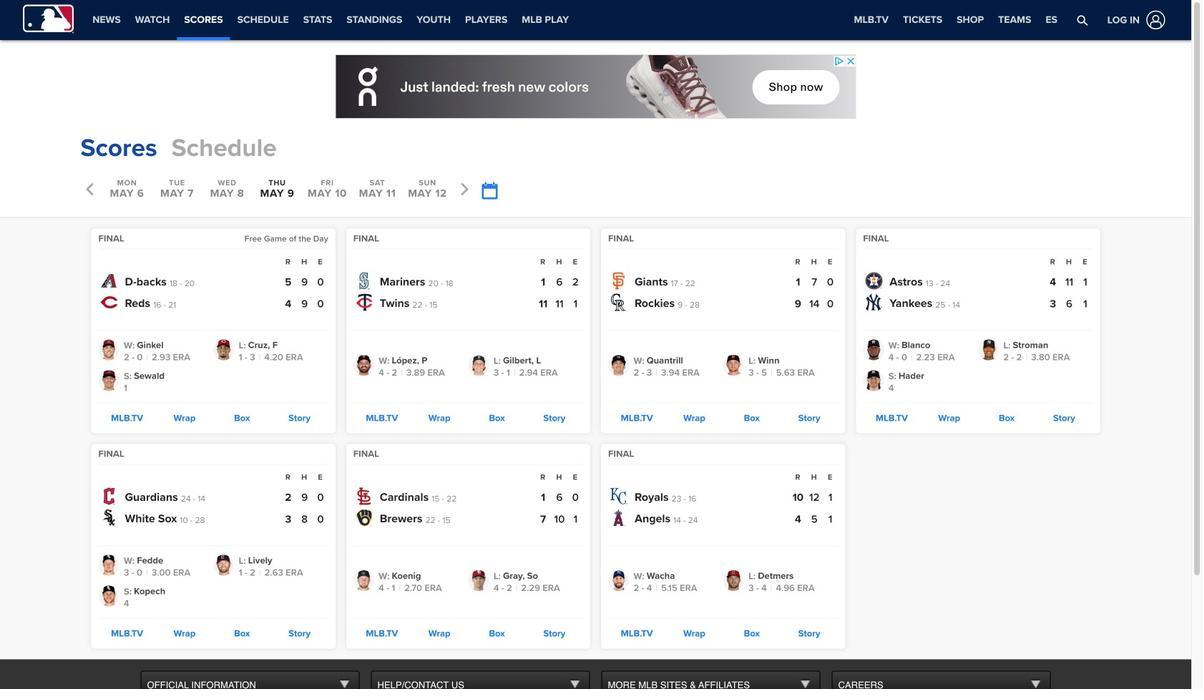 Task type: vqa. For each thing, say whether or not it's contained in the screenshot.
Mariners image
yes



Task type: describe. For each thing, give the bounding box(es) containing it.
astros image
[[866, 272, 883, 290]]

fedde image
[[98, 555, 119, 576]]

tertiary navigation element
[[847, 0, 1065, 40]]

d backs image
[[101, 272, 118, 290]]

hader image
[[864, 370, 884, 391]]

major league baseball image
[[23, 5, 74, 33]]

reds image
[[101, 294, 118, 311]]

white sox image
[[101, 509, 118, 527]]

brewers image
[[356, 509, 373, 527]]

cardinals image
[[356, 488, 373, 505]]

detmers image
[[724, 571, 744, 591]]

ginkel image
[[98, 340, 119, 360]]

1 secondary navigation element from the left
[[85, 0, 576, 40]]

angels image
[[611, 509, 628, 527]]

royals image
[[611, 488, 628, 505]]

top navigation menu bar
[[0, 0, 1192, 40]]

wacha image
[[609, 571, 629, 591]]

stroman image
[[979, 340, 999, 360]]

guardians image
[[101, 488, 118, 505]]

sewald image
[[98, 370, 119, 391]]

lively image
[[213, 555, 234, 576]]

rockies image
[[611, 294, 628, 311]]

1 horizontal spatial advertisement element
[[897, 130, 1111, 166]]



Task type: locate. For each thing, give the bounding box(es) containing it.
cruz, f image
[[213, 340, 234, 360]]

giants image
[[611, 272, 628, 290]]

quantrill image
[[609, 355, 629, 376]]

2 secondary navigation element from the left
[[576, 0, 697, 40]]

twins image
[[356, 294, 373, 311]]

0 vertical spatial advertisement element
[[335, 54, 857, 119]]

lópez, p image
[[353, 355, 374, 376]]

gilbert, l image
[[468, 355, 489, 376]]

advertisement element
[[335, 54, 857, 119], [897, 130, 1111, 166]]

1 vertical spatial advertisement element
[[897, 130, 1111, 166]]

yankees image
[[866, 294, 883, 311]]

kopech image
[[98, 586, 119, 607]]

koenig image
[[353, 571, 374, 591]]

winn image
[[724, 355, 744, 376]]

mariners image
[[356, 272, 373, 290]]

0 horizontal spatial advertisement element
[[335, 54, 857, 119]]

secondary navigation element
[[85, 0, 576, 40], [576, 0, 697, 40]]

None text field
[[481, 182, 497, 200]]

blanco image
[[864, 340, 884, 360]]

gray, so image
[[468, 571, 489, 591]]



